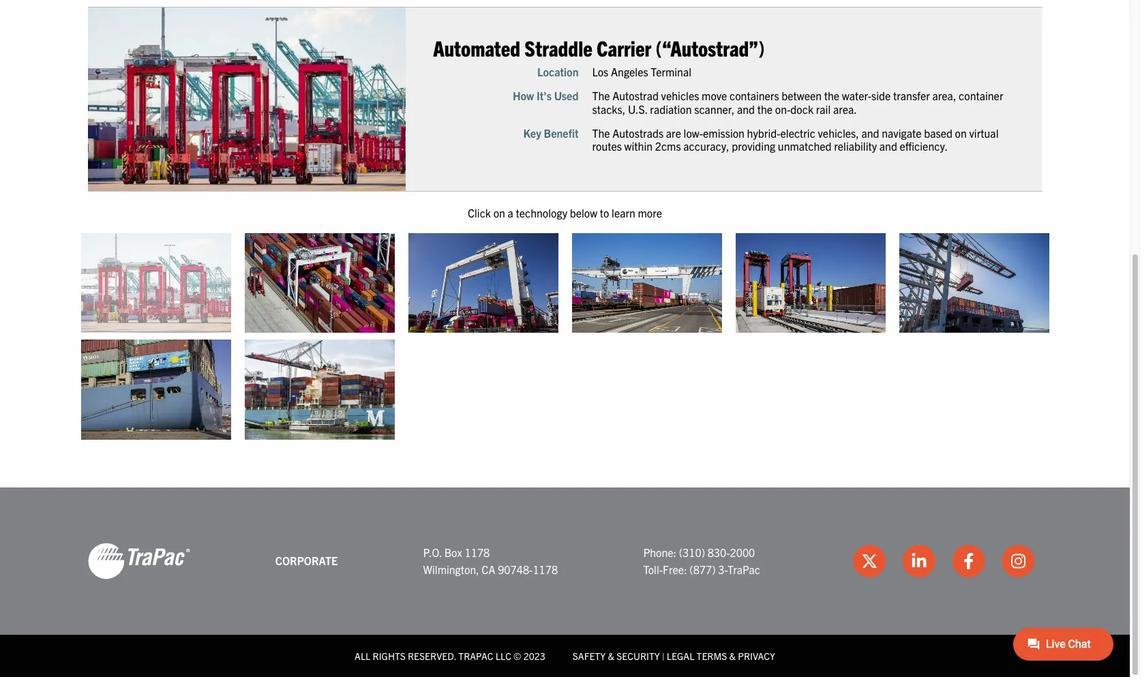 Task type: vqa. For each thing, say whether or not it's contained in the screenshot.
the "The" inside the The Autostrad vehicles move containers between the water-side transfer area, container stacks, U.S. radiation scanner, and the on-dock rail area.
yes



Task type: locate. For each thing, give the bounding box(es) containing it.
the inside "the autostrad vehicles move containers between the water-side transfer area, container stacks, u.s. radiation scanner, and the on-dock rail area."
[[592, 89, 610, 103]]

& right terms
[[730, 650, 736, 662]]

virtual
[[970, 126, 999, 140]]

efficiency.
[[900, 139, 948, 153]]

hybrid-
[[747, 126, 781, 140]]

1 horizontal spatial on
[[955, 126, 967, 140]]

container
[[959, 89, 1004, 103]]

1178
[[465, 545, 490, 559], [533, 563, 558, 576]]

learn
[[612, 206, 636, 220]]

2 & from the left
[[730, 650, 736, 662]]

2cms
[[655, 139, 681, 153]]

and
[[737, 102, 755, 116], [862, 126, 880, 140], [880, 139, 898, 153]]

1 vertical spatial on
[[494, 206, 505, 220]]

security
[[617, 650, 660, 662]]

accuracy,
[[684, 139, 730, 153]]

©
[[514, 650, 521, 662]]

& right safety
[[608, 650, 615, 662]]

p.o.
[[423, 545, 442, 559]]

1178 up ca
[[465, 545, 490, 559]]

and up hybrid-
[[737, 102, 755, 116]]

830-
[[708, 545, 730, 559]]

1 the from the top
[[592, 89, 610, 103]]

u.s.
[[628, 102, 648, 116]]

1 horizontal spatial the
[[825, 89, 840, 103]]

p.o. box 1178 wilmington, ca 90748-1178
[[423, 545, 558, 576]]

the for the autostrad vehicles move containers between the water-side transfer area, container stacks, u.s. radiation scanner, and the on-dock rail area.
[[592, 89, 610, 103]]

llc
[[496, 650, 512, 662]]

the autostrads are low-emission hybrid-electric vehicles, and navigate based on virtual routes within 2cms accuracy, providing unmatched reliability and efficiency.
[[592, 126, 999, 153]]

1 horizontal spatial &
[[730, 650, 736, 662]]

0 horizontal spatial the
[[758, 102, 773, 116]]

the down stacks,
[[592, 126, 610, 140]]

the left on-
[[758, 102, 773, 116]]

within
[[625, 139, 653, 153]]

how it's used
[[513, 89, 579, 103]]

2 the from the top
[[592, 126, 610, 140]]

1 & from the left
[[608, 650, 615, 662]]

1 vertical spatial trapac los angeles automated straddle carrier image
[[81, 233, 231, 333]]

trapac los angeles automated straddle carrier image
[[88, 8, 406, 191], [81, 233, 231, 333]]

the left water-
[[825, 89, 840, 103]]

footer
[[0, 488, 1130, 677]]

wilmington,
[[423, 563, 479, 576]]

los
[[592, 65, 609, 79]]

scanner,
[[695, 102, 735, 116]]

autostrad
[[613, 89, 659, 103]]

benefit
[[544, 126, 579, 140]]

it's
[[537, 89, 552, 103]]

privacy
[[738, 650, 775, 662]]

location
[[537, 65, 579, 79]]

to
[[600, 206, 609, 220]]

("autostrad")
[[656, 34, 765, 61]]

carrier
[[597, 34, 652, 61]]

legal
[[667, 650, 695, 662]]

0 vertical spatial on
[[955, 126, 967, 140]]

the down los
[[592, 89, 610, 103]]

rail
[[816, 102, 831, 116]]

key benefit
[[523, 126, 579, 140]]

ca
[[482, 563, 496, 576]]

1 horizontal spatial 1178
[[533, 563, 558, 576]]

on left the a
[[494, 206, 505, 220]]

the inside the autostrads are low-emission hybrid-electric vehicles, and navigate based on virtual routes within 2cms accuracy, providing unmatched reliability and efficiency.
[[592, 126, 610, 140]]

&
[[608, 650, 615, 662], [730, 650, 736, 662]]

toll-
[[643, 563, 663, 576]]

used
[[554, 89, 579, 103]]

(877)
[[690, 563, 716, 576]]

click
[[468, 206, 491, 220]]

navigate
[[882, 126, 922, 140]]

below
[[570, 206, 598, 220]]

trapac
[[728, 563, 760, 576]]

1 vertical spatial 1178
[[533, 563, 558, 576]]

area.
[[833, 102, 857, 116]]

1 vertical spatial the
[[592, 126, 610, 140]]

on inside the autostrads are low-emission hybrid-electric vehicles, and navigate based on virtual routes within 2cms accuracy, providing unmatched reliability and efficiency.
[[955, 126, 967, 140]]

0 horizontal spatial 1178
[[465, 545, 490, 559]]

all
[[355, 650, 371, 662]]

on
[[955, 126, 967, 140], [494, 206, 505, 220]]

containers
[[730, 89, 779, 103]]

unmatched
[[778, 139, 832, 153]]

0 vertical spatial 1178
[[465, 545, 490, 559]]

the
[[592, 89, 610, 103], [592, 126, 610, 140]]

1178 right ca
[[533, 563, 558, 576]]

0 vertical spatial the
[[592, 89, 610, 103]]

stacks,
[[592, 102, 626, 116]]

and inside "the autostrad vehicles move containers between the water-side transfer area, container stacks, u.s. radiation scanner, and the on-dock rail area."
[[737, 102, 755, 116]]

the
[[825, 89, 840, 103], [758, 102, 773, 116]]

reliability
[[834, 139, 877, 153]]

trapac
[[459, 650, 493, 662]]

0 horizontal spatial &
[[608, 650, 615, 662]]

on right based
[[955, 126, 967, 140]]

straddle
[[525, 34, 593, 61]]



Task type: describe. For each thing, give the bounding box(es) containing it.
more
[[638, 206, 662, 220]]

(310)
[[679, 545, 705, 559]]

between
[[782, 89, 822, 103]]

automated straddle carrier ("autostrad")
[[433, 34, 765, 61]]

dock
[[791, 102, 814, 116]]

safety
[[573, 650, 606, 662]]

transfer
[[894, 89, 930, 103]]

0 horizontal spatial on
[[494, 206, 505, 220]]

radiation
[[650, 102, 692, 116]]

safety & security | legal terms & privacy
[[573, 650, 775, 662]]

corporate
[[275, 554, 338, 568]]

2000
[[730, 545, 755, 559]]

vehicles
[[661, 89, 699, 103]]

automated
[[433, 34, 520, 61]]

reserved.
[[408, 650, 456, 662]]

90748-
[[498, 563, 533, 576]]

a
[[508, 206, 513, 220]]

emission
[[703, 126, 745, 140]]

trapac los angeles automated radiation scanning image
[[736, 233, 886, 333]]

phone:
[[643, 545, 677, 559]]

move
[[702, 89, 727, 103]]

footer containing p.o. box 1178
[[0, 488, 1130, 677]]

based
[[924, 126, 953, 140]]

all rights reserved. trapac llc © 2023
[[355, 650, 546, 662]]

2023
[[524, 650, 546, 662]]

terminal
[[651, 65, 692, 79]]

safety & security link
[[573, 650, 660, 662]]

los angeles terminal
[[592, 65, 692, 79]]

and left navigate
[[862, 126, 880, 140]]

and right 'reliability'
[[880, 139, 898, 153]]

box
[[444, 545, 462, 559]]

the for the autostrads are low-emission hybrid-electric vehicles, and navigate based on virtual routes within 2cms accuracy, providing unmatched reliability and efficiency.
[[592, 126, 610, 140]]

routes
[[592, 139, 622, 153]]

0 vertical spatial trapac los angeles automated straddle carrier image
[[88, 8, 406, 191]]

3-
[[718, 563, 728, 576]]

the autostrad vehicles move containers between the water-side transfer area, container stacks, u.s. radiation scanner, and the on-dock rail area.
[[592, 89, 1004, 116]]

click on a technology below to learn more
[[468, 206, 662, 220]]

|
[[662, 650, 665, 662]]

vehicles,
[[818, 126, 859, 140]]

key
[[523, 126, 541, 140]]

technology
[[516, 206, 568, 220]]

free:
[[663, 563, 687, 576]]

providing
[[732, 139, 776, 153]]

on-
[[775, 102, 791, 116]]

autostrads
[[613, 126, 664, 140]]

terms
[[697, 650, 727, 662]]

low-
[[684, 126, 703, 140]]

electric
[[781, 126, 816, 140]]

phone: (310) 830-2000 toll-free: (877) 3-trapac
[[643, 545, 760, 576]]

water-
[[842, 89, 872, 103]]

are
[[666, 126, 681, 140]]

side
[[872, 89, 891, 103]]

rights
[[373, 650, 406, 662]]

area,
[[933, 89, 957, 103]]

angeles
[[611, 65, 648, 79]]

legal terms & privacy link
[[667, 650, 775, 662]]

corporate image
[[88, 542, 190, 581]]

trapac los angeles automated stacking crane image
[[245, 233, 395, 333]]

how
[[513, 89, 534, 103]]



